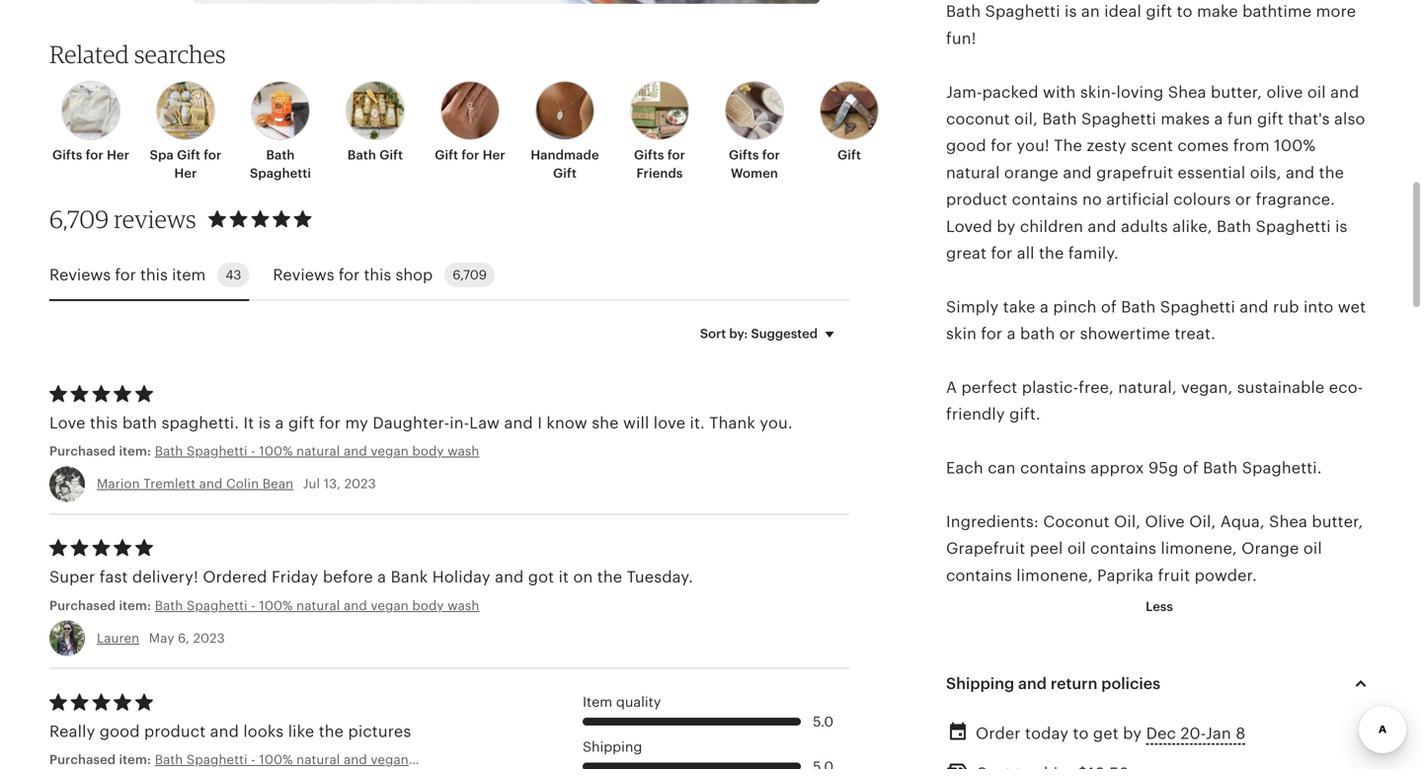 Task type: vqa. For each thing, say whether or not it's contained in the screenshot.
make
yes



Task type: describe. For each thing, give the bounding box(es) containing it.
and left got
[[495, 569, 524, 586]]

0 horizontal spatial this
[[90, 414, 118, 432]]

that's
[[1288, 110, 1330, 128]]

item
[[172, 266, 206, 284]]

love this bath spaghetti. it is a gift for my daughter-in-law and i know she will love it. thank you.
[[49, 414, 793, 432]]

aqua,
[[1220, 513, 1265, 531]]

and up the fragrance.
[[1286, 164, 1315, 182]]

shea inside jam-packed with skin-loving shea butter, olive oil and coconut oil, bath spaghetti makes a fun gift that's also good for you! the zesty scent comes from 100% natural orange and grapefruit essential oils, and the product contains no artificial colours or fragrance. loved by children and adults alike, bath spaghetti is great for all the family.
[[1168, 83, 1206, 101]]

each can contains approx 95g of bath spaghetti.
[[946, 459, 1322, 477]]

for left all
[[991, 244, 1013, 262]]

paprika
[[1097, 567, 1154, 584]]

zesty
[[1087, 137, 1127, 155]]

ideal
[[1104, 3, 1142, 20]]

handmade gift link
[[523, 81, 606, 182]]

related searches
[[49, 40, 226, 69]]

spaghetti inside related searches region
[[250, 166, 311, 181]]

natural for super fast delivery! ordered friday before a bank holiday and got it on the tuesday.
[[296, 598, 340, 613]]

to inside bath spaghetti is an ideal gift to make bathtime more fun!
[[1177, 3, 1193, 20]]

43
[[225, 268, 241, 283]]

daughter-
[[373, 414, 450, 432]]

you.
[[760, 414, 793, 432]]

3 wash from the top
[[447, 753, 479, 767]]

gift for her
[[435, 148, 505, 163]]

bank
[[391, 569, 428, 586]]

and left looks
[[210, 723, 239, 741]]

bath spaghetti - 100% natural and vegan body wash link for pictures
[[155, 751, 479, 769]]

a inside jam-packed with skin-loving shea butter, olive oil and coconut oil, bath spaghetti makes a fun gift that's also good for you! the zesty scent comes from 100% natural orange and grapefruit essential oils, and the product contains no artificial colours or fragrance. loved by children and adults alike, bath spaghetti is great for all the family.
[[1214, 110, 1223, 128]]

gift right bath gift
[[435, 148, 458, 163]]

gifts for her link
[[49, 81, 132, 164]]

it.
[[690, 414, 705, 432]]

simply take a pinch of bath spaghetti and rub into wet skin for a bath or showertime treat.
[[946, 298, 1366, 343]]

1 vertical spatial good
[[100, 723, 140, 741]]

less button
[[1131, 589, 1188, 625]]

packed
[[982, 83, 1039, 101]]

return
[[1051, 675, 1098, 693]]

gifts for friends
[[634, 148, 685, 181]]

item: for product
[[119, 753, 151, 767]]

friends
[[636, 166, 683, 181]]

5.0
[[813, 714, 834, 730]]

a left bank
[[377, 569, 386, 586]]

a perfect plastic-free, natural, vegan, sustainable eco- friendly gift.
[[946, 379, 1363, 423]]

pinch
[[1053, 298, 1097, 316]]

95g
[[1149, 459, 1179, 477]]

gifts for gifts for women
[[729, 148, 759, 163]]

natural,
[[1118, 379, 1177, 396]]

and down my
[[344, 444, 367, 459]]

gifts for women
[[729, 148, 780, 181]]

for left the spa
[[86, 148, 104, 163]]

tuesday.
[[627, 569, 693, 586]]

purchased for really
[[49, 753, 116, 767]]

butter, inside jam-packed with skin-loving shea butter, olive oil and coconut oil, bath spaghetti makes a fun gift that's also good for you! the zesty scent comes from 100% natural orange and grapefruit essential oils, and the product contains no artificial colours or fragrance. loved by children and adults alike, bath spaghetti is great for all the family.
[[1211, 83, 1262, 101]]

also
[[1334, 110, 1365, 128]]

today
[[1025, 725, 1069, 743]]

women
[[731, 166, 778, 181]]

and left colin
[[199, 477, 223, 492]]

lauren
[[97, 631, 139, 646]]

powder.
[[1195, 567, 1257, 584]]

colours
[[1174, 191, 1231, 208]]

- for friday
[[251, 598, 256, 613]]

oil down coconut
[[1067, 540, 1086, 558]]

1 horizontal spatial 2023
[[344, 477, 376, 492]]

jam-packed with skin-loving shea butter, olive oil and coconut oil, bath spaghetti makes a fun gift that's also good for you! the zesty scent comes from 100% natural orange and grapefruit essential oils, and the product contains no artificial colours or fragrance. loved by children and adults alike, bath spaghetti is great for all the family.
[[946, 83, 1365, 262]]

really
[[49, 723, 95, 741]]

bath inside simply take a pinch of bath spaghetti and rub into wet skin for a bath or showertime treat.
[[1020, 325, 1055, 343]]

or inside jam-packed with skin-loving shea butter, olive oil and coconut oil, bath spaghetti makes a fun gift that's also good for you! the zesty scent comes from 100% natural orange and grapefruit essential oils, and the product contains no artificial colours or fragrance. loved by children and adults alike, bath spaghetti is great for all the family.
[[1235, 191, 1251, 208]]

for inside gifts for friends
[[667, 148, 685, 163]]

is inside jam-packed with skin-loving shea butter, olive oil and coconut oil, bath spaghetti makes a fun gift that's also good for you! the zesty scent comes from 100% natural orange and grapefruit essential oils, and the product contains no artificial colours or fragrance. loved by children and adults alike, bath spaghetti is great for all the family.
[[1335, 218, 1348, 235]]

policies
[[1101, 675, 1161, 693]]

contains right can
[[1020, 459, 1086, 477]]

colin
[[226, 477, 259, 492]]

loved
[[946, 218, 993, 235]]

for left you!
[[991, 137, 1012, 155]]

essential
[[1178, 164, 1246, 182]]

for left shop
[[339, 266, 360, 284]]

13,
[[324, 477, 341, 492]]

friday
[[272, 569, 318, 586]]

contains down grapefruit
[[946, 567, 1012, 584]]

vegan for for
[[371, 444, 409, 459]]

a down take
[[1007, 325, 1016, 343]]

by:
[[729, 326, 748, 341]]

gift for handmade
[[553, 166, 577, 181]]

oils,
[[1250, 164, 1281, 182]]

gift inside jam-packed with skin-loving shea butter, olive oil and coconut oil, bath spaghetti makes a fun gift that's also good for you! the zesty scent comes from 100% natural orange and grapefruit essential oils, and the product contains no artificial colours or fragrance. loved by children and adults alike, bath spaghetti is great for all the family.
[[1257, 110, 1284, 128]]

wash for daughter-
[[447, 444, 479, 459]]

her inside spa gift for her
[[174, 166, 197, 181]]

oil right orange
[[1303, 540, 1322, 558]]

no
[[1082, 191, 1102, 208]]

less
[[1146, 599, 1173, 614]]

body for for
[[412, 444, 444, 459]]

natural for really good product and looks like the pictures
[[296, 753, 340, 767]]

it
[[243, 414, 254, 432]]

treat.
[[1175, 325, 1216, 343]]

from
[[1233, 137, 1270, 155]]

by inside jam-packed with skin-loving shea butter, olive oil and coconut oil, bath spaghetti makes a fun gift that's also good for you! the zesty scent comes from 100% natural orange and grapefruit essential oils, and the product contains no artificial colours or fragrance. loved by children and adults alike, bath spaghetti is great for all the family.
[[997, 218, 1016, 235]]

fruit
[[1158, 567, 1190, 584]]

super fast delivery! ordered friday before a bank holiday and got it on the tuesday.
[[49, 569, 693, 586]]

contains up "paprika"
[[1090, 540, 1156, 558]]

the
[[1054, 137, 1082, 155]]

holiday
[[432, 569, 491, 586]]

it
[[559, 569, 569, 586]]

get
[[1093, 725, 1119, 743]]

3 body from the top
[[412, 753, 444, 767]]

spaghetti.
[[1242, 459, 1322, 477]]

reviews
[[114, 205, 196, 234]]

sort by: suggested button
[[685, 313, 856, 355]]

bath spaghetti is an ideal gift to make bathtime more fun!
[[946, 3, 1356, 47]]

bean
[[262, 477, 294, 492]]

butter, inside ingredients: coconut oil, olive oil, aqua, shea butter, grapefruit peel oil contains limonene, orange oil contains limonene, paprika fruit powder.
[[1312, 513, 1363, 531]]

order today to get by dec 20-jan 8
[[976, 725, 1246, 743]]

1 vertical spatial to
[[1073, 725, 1089, 743]]

6,709 reviews
[[49, 205, 196, 234]]

and left i
[[504, 414, 533, 432]]

artificial
[[1106, 191, 1169, 208]]

gifts for gifts for her
[[52, 148, 82, 163]]

plastic-
[[1022, 379, 1079, 396]]

and up the 'family.'
[[1088, 218, 1117, 235]]

1 vertical spatial limonene,
[[1017, 567, 1093, 584]]

tremlett
[[143, 477, 196, 492]]

gift.
[[1009, 406, 1041, 423]]

natural inside jam-packed with skin-loving shea butter, olive oil and coconut oil, bath spaghetti makes a fun gift that's also good for you! the zesty scent comes from 100% natural orange and grapefruit essential oils, and the product contains no artificial colours or fragrance. loved by children and adults alike, bath spaghetti is great for all the family.
[[946, 164, 1000, 182]]

wet
[[1338, 298, 1366, 316]]

2 vertical spatial gift
[[288, 414, 315, 432]]

spaghetti down ordered
[[187, 598, 247, 613]]

bath down delivery!
[[155, 598, 183, 613]]

showertime
[[1080, 325, 1170, 343]]

a right take
[[1040, 298, 1049, 316]]

vegan,
[[1181, 379, 1233, 396]]

0 horizontal spatial bath
[[122, 414, 157, 432]]

20-
[[1181, 725, 1206, 743]]

make
[[1197, 3, 1238, 20]]

bath spaghetti link
[[239, 81, 322, 182]]

100% for love this bath spaghetti. it is a gift for my daughter-in-law and i know she will love it. thank you.
[[259, 444, 293, 459]]

bath up tremlett
[[155, 444, 183, 459]]

all
[[1017, 244, 1035, 262]]

before
[[323, 569, 373, 586]]

comes
[[1178, 137, 1229, 155]]

jan
[[1206, 725, 1231, 743]]

loving
[[1117, 83, 1164, 101]]

purchased item: bath spaghetti - 100% natural and vegan body wash for friday
[[49, 598, 479, 613]]

and inside dropdown button
[[1018, 675, 1047, 693]]

and down "the"
[[1063, 164, 1092, 182]]



Task type: locate. For each thing, give the bounding box(es) containing it.
is up 'wet'
[[1335, 218, 1348, 235]]

0 horizontal spatial 6,709
[[49, 205, 109, 234]]

a right "it"
[[275, 414, 284, 432]]

2 - from the top
[[251, 598, 256, 613]]

100% for super fast delivery! ordered friday before a bank holiday and got it on the tuesday.
[[259, 598, 293, 613]]

100% for really good product and looks like the pictures
[[259, 753, 293, 767]]

lauren may 6, 2023
[[97, 631, 225, 646]]

1 vertical spatial 2023
[[193, 631, 225, 646]]

the right like
[[319, 723, 344, 741]]

gift right gifts for women
[[838, 148, 861, 163]]

spaghetti up zesty
[[1081, 110, 1156, 128]]

reviews for reviews for this item
[[49, 266, 111, 284]]

dec 20-jan 8 button
[[1146, 720, 1246, 748]]

bath spaghetti - 100% natural and vegan body wash link down my
[[155, 443, 555, 461]]

bath spaghetti - 100% natural and vegan body wash link for gift
[[155, 443, 555, 461]]

1 horizontal spatial gifts
[[634, 148, 664, 163]]

1 horizontal spatial shea
[[1269, 513, 1308, 531]]

or inside simply take a pinch of bath spaghetti and rub into wet skin for a bath or showertime treat.
[[1059, 325, 1076, 343]]

gifts up friends
[[634, 148, 664, 163]]

for inside spa gift for her
[[204, 148, 222, 163]]

she
[[592, 414, 619, 432]]

vegan
[[371, 444, 409, 459], [371, 598, 409, 613], [371, 753, 409, 767]]

contains up children
[[1012, 191, 1078, 208]]

0 horizontal spatial her
[[107, 148, 129, 163]]

and inside simply take a pinch of bath spaghetti and rub into wet skin for a bath or showertime treat.
[[1240, 298, 1269, 316]]

100% down friday
[[259, 598, 293, 613]]

purchased down really
[[49, 753, 116, 767]]

100% down looks
[[259, 753, 293, 767]]

0 horizontal spatial reviews
[[49, 266, 111, 284]]

shea up 'makes' in the right of the page
[[1168, 83, 1206, 101]]

bath down take
[[1020, 325, 1055, 343]]

0 horizontal spatial 2023
[[193, 631, 225, 646]]

8
[[1236, 725, 1246, 743]]

handmade gift
[[531, 148, 599, 181]]

3 gifts from the left
[[729, 148, 759, 163]]

her left the spa
[[107, 148, 129, 163]]

by right get
[[1123, 725, 1142, 743]]

natural up loved in the right top of the page
[[946, 164, 1000, 182]]

limonene, down peel
[[1017, 567, 1093, 584]]

butter, up fun on the top right of page
[[1211, 83, 1262, 101]]

1 wash from the top
[[447, 444, 479, 459]]

reviews for this shop
[[273, 266, 433, 284]]

spaghetti down the fragrance.
[[1256, 218, 1331, 235]]

0 vertical spatial to
[[1177, 3, 1193, 20]]

bath spaghetti - 100% natural and vegan body wash link for bank
[[155, 597, 555, 615]]

gift inside handmade gift
[[553, 166, 577, 181]]

suggested
[[751, 326, 818, 341]]

shea inside ingredients: coconut oil, olive oil, aqua, shea butter, grapefruit peel oil contains limonene, orange oil contains limonene, paprika fruit powder.
[[1269, 513, 1308, 531]]

simply
[[946, 298, 999, 316]]

ingredients:
[[946, 513, 1039, 531]]

0 vertical spatial shipping
[[946, 675, 1014, 693]]

reviews right 43
[[273, 266, 334, 284]]

limonene, up fruit
[[1161, 540, 1237, 558]]

1 horizontal spatial or
[[1235, 191, 1251, 208]]

vegan down pictures
[[371, 753, 409, 767]]

1 vertical spatial or
[[1059, 325, 1076, 343]]

her up reviews
[[174, 166, 197, 181]]

gift for bath
[[379, 148, 403, 163]]

2 oil, from the left
[[1189, 513, 1216, 531]]

oil inside jam-packed with skin-loving shea butter, olive oil and coconut oil, bath spaghetti makes a fun gift that's also good for you! the zesty scent comes from 100% natural orange and grapefruit essential oils, and the product contains no artificial colours or fragrance. loved by children and adults alike, bath spaghetti is great for all the family.
[[1307, 83, 1326, 101]]

0 horizontal spatial product
[[144, 723, 206, 741]]

bath up fun!
[[946, 3, 981, 20]]

gift inside spa gift for her
[[177, 148, 200, 163]]

0 vertical spatial butter,
[[1211, 83, 1262, 101]]

0 vertical spatial by
[[997, 218, 1016, 235]]

bath right '95g'
[[1203, 459, 1238, 477]]

0 vertical spatial of
[[1101, 298, 1117, 316]]

approx
[[1091, 459, 1144, 477]]

shipping up order
[[946, 675, 1014, 693]]

1 horizontal spatial good
[[946, 137, 986, 155]]

oil,
[[1114, 513, 1141, 531], [1189, 513, 1216, 531]]

shea
[[1168, 83, 1206, 101], [1269, 513, 1308, 531]]

1 item: from the top
[[119, 444, 151, 459]]

1 vegan from the top
[[371, 444, 409, 459]]

marion
[[97, 477, 140, 492]]

good inside jam-packed with skin-loving shea butter, olive oil and coconut oil, bath spaghetti makes a fun gift that's also good for you! the zesty scent comes from 100% natural orange and grapefruit essential oils, and the product contains no artificial colours or fragrance. loved by children and adults alike, bath spaghetti is great for all the family.
[[946, 137, 986, 155]]

in-
[[450, 414, 469, 432]]

1 vertical spatial is
[[1335, 218, 1348, 235]]

bath inside simply take a pinch of bath spaghetti and rub into wet skin for a bath or showertime treat.
[[1121, 298, 1156, 316]]

0 vertical spatial or
[[1235, 191, 1251, 208]]

item
[[583, 694, 613, 710]]

1 horizontal spatial this
[[140, 266, 168, 284]]

bath spaghetti - 100% natural and vegan body wash link down like
[[155, 751, 479, 769]]

2 purchased from the top
[[49, 598, 116, 613]]

gift left 'gift for her' at the left of page
[[379, 148, 403, 163]]

2 reviews from the left
[[273, 266, 334, 284]]

shipping and return policies button
[[928, 660, 1391, 708]]

butter, down spaghetti.
[[1312, 513, 1363, 531]]

- down looks
[[251, 753, 256, 767]]

limonene,
[[1161, 540, 1237, 558], [1017, 567, 1093, 584]]

purchased item: bath spaghetti - 100% natural and vegan body wash down ordered
[[49, 598, 479, 613]]

product left looks
[[144, 723, 206, 741]]

lauren link
[[97, 631, 139, 646]]

6,709 down gifts for her
[[49, 205, 109, 234]]

product
[[946, 191, 1008, 208], [144, 723, 206, 741]]

take
[[1003, 298, 1036, 316]]

the up the fragrance.
[[1319, 164, 1344, 182]]

1 horizontal spatial limonene,
[[1161, 540, 1237, 558]]

bath spaghetti - 100% natural and vegan body wash link down before
[[155, 597, 555, 615]]

1 vertical spatial of
[[1183, 459, 1199, 477]]

orange
[[1004, 164, 1059, 182]]

1 horizontal spatial of
[[1183, 459, 1199, 477]]

ordered
[[203, 569, 267, 586]]

spaghetti inside simply take a pinch of bath spaghetti and rub into wet skin for a bath or showertime treat.
[[1160, 298, 1235, 316]]

1 horizontal spatial oil,
[[1189, 513, 1216, 531]]

1 purchased item: bath spaghetti - 100% natural and vegan body wash from the top
[[49, 444, 479, 459]]

2 bath spaghetti - 100% natural and vegan body wash link from the top
[[155, 597, 555, 615]]

shipping
[[946, 675, 1014, 693], [583, 739, 642, 755]]

and left return
[[1018, 675, 1047, 693]]

0 vertical spatial shea
[[1168, 83, 1206, 101]]

2 vertical spatial wash
[[447, 753, 479, 767]]

0 horizontal spatial oil,
[[1114, 513, 1141, 531]]

1 vertical spatial product
[[144, 723, 206, 741]]

1 vertical spatial shipping
[[583, 739, 642, 755]]

shipping and return policies
[[946, 675, 1161, 693]]

2 body from the top
[[412, 598, 444, 613]]

0 horizontal spatial limonene,
[[1017, 567, 1093, 584]]

bath
[[946, 3, 981, 20], [1042, 110, 1077, 128], [266, 148, 295, 163], [348, 148, 376, 163], [1217, 218, 1252, 235], [1121, 298, 1156, 316], [155, 444, 183, 459], [1203, 459, 1238, 477], [155, 598, 183, 613], [155, 753, 183, 767]]

olive
[[1267, 83, 1303, 101]]

1 horizontal spatial to
[[1177, 3, 1193, 20]]

reviews down 6,709 reviews
[[49, 266, 111, 284]]

1 horizontal spatial gift
[[1146, 3, 1172, 20]]

for right the spa
[[204, 148, 222, 163]]

0 vertical spatial is
[[1065, 3, 1077, 20]]

1 horizontal spatial butter,
[[1312, 513, 1363, 531]]

1 horizontal spatial is
[[1065, 3, 1077, 20]]

the right all
[[1039, 244, 1064, 262]]

bathtime
[[1242, 3, 1312, 20]]

-
[[251, 444, 256, 459], [251, 598, 256, 613], [251, 753, 256, 767]]

0 vertical spatial gift
[[1146, 3, 1172, 20]]

for right skin
[[981, 325, 1003, 343]]

purchased for super
[[49, 598, 116, 613]]

alike,
[[1172, 218, 1212, 235]]

natural for love this bath spaghetti. it is a gift for my daughter-in-law and i know she will love it. thank you.
[[296, 444, 340, 459]]

0 horizontal spatial shea
[[1168, 83, 1206, 101]]

shipping inside dropdown button
[[946, 675, 1014, 693]]

for up women
[[762, 148, 780, 163]]

gift for her link
[[429, 81, 512, 164]]

gift
[[1146, 3, 1172, 20], [1257, 110, 1284, 128], [288, 414, 315, 432]]

jul
[[303, 477, 320, 492]]

1 horizontal spatial bath
[[1020, 325, 1055, 343]]

1 reviews from the left
[[49, 266, 111, 284]]

- for looks
[[251, 753, 256, 767]]

1 horizontal spatial her
[[174, 166, 197, 181]]

reviews for this item
[[49, 266, 206, 284]]

for up friends
[[667, 148, 685, 163]]

0 horizontal spatial of
[[1101, 298, 1117, 316]]

shea up orange
[[1269, 513, 1308, 531]]

0 horizontal spatial butter,
[[1211, 83, 1262, 101]]

oil up the that's
[[1307, 83, 1326, 101]]

0 vertical spatial limonene,
[[1161, 540, 1237, 558]]

adults
[[1121, 218, 1168, 235]]

- down ordered
[[251, 598, 256, 613]]

0 horizontal spatial gifts
[[52, 148, 82, 163]]

fun
[[1227, 110, 1253, 128]]

bath right bath spaghetti
[[348, 148, 376, 163]]

1 vertical spatial bath spaghetti - 100% natural and vegan body wash link
[[155, 597, 555, 615]]

bath gift link
[[334, 81, 417, 164]]

and down before
[[344, 598, 367, 613]]

of up showertime
[[1101, 298, 1117, 316]]

0 horizontal spatial shipping
[[583, 739, 642, 755]]

vegan for holiday
[[371, 598, 409, 613]]

sustainable
[[1237, 379, 1325, 396]]

2 purchased item: bath spaghetti - 100% natural and vegan body wash from the top
[[49, 598, 479, 613]]

0 vertical spatial wash
[[447, 444, 479, 459]]

bath right alike,
[[1217, 218, 1252, 235]]

family.
[[1068, 244, 1119, 262]]

0 vertical spatial 2023
[[344, 477, 376, 492]]

oil
[[1307, 83, 1326, 101], [1067, 540, 1086, 558], [1303, 540, 1322, 558]]

spaghetti down really good product and looks like the pictures
[[187, 753, 247, 767]]

is inside bath spaghetti is an ideal gift to make bathtime more fun!
[[1065, 3, 1077, 20]]

contains inside jam-packed with skin-loving shea butter, olive oil and coconut oil, bath spaghetti makes a fun gift that's also good for you! the zesty scent comes from 100% natural orange and grapefruit essential oils, and the product contains no artificial colours or fragrance. loved by children and adults alike, bath spaghetti is great for all the family.
[[1012, 191, 1078, 208]]

olive
[[1145, 513, 1185, 531]]

for left handmade
[[462, 148, 479, 163]]

1 vertical spatial butter,
[[1312, 513, 1363, 531]]

got
[[528, 569, 554, 586]]

2 horizontal spatial this
[[364, 266, 391, 284]]

more
[[1316, 3, 1356, 20]]

1 vertical spatial gift
[[1257, 110, 1284, 128]]

her for gifts for her
[[107, 148, 129, 163]]

2 vertical spatial body
[[412, 753, 444, 767]]

for inside gifts for women
[[762, 148, 780, 163]]

gift link
[[808, 81, 891, 164]]

is right "it"
[[258, 414, 271, 432]]

100% inside jam-packed with skin-loving shea butter, olive oil and coconut oil, bath spaghetti makes a fun gift that's also good for you! the zesty scent comes from 100% natural orange and grapefruit essential oils, and the product contains no artificial colours or fragrance. loved by children and adults alike, bath spaghetti is great for all the family.
[[1274, 137, 1316, 155]]

searches
[[134, 40, 226, 69]]

spaghetti.
[[162, 414, 239, 432]]

marion tremlett and colin bean jul 13, 2023
[[97, 477, 376, 492]]

may
[[149, 631, 174, 646]]

1 - from the top
[[251, 444, 256, 459]]

by right loved in the right top of the page
[[997, 218, 1016, 235]]

6,709 for 6,709
[[453, 268, 487, 283]]

a left fun on the top right of page
[[1214, 110, 1223, 128]]

this
[[140, 266, 168, 284], [364, 266, 391, 284], [90, 414, 118, 432]]

related searches region
[[26, 40, 916, 200]]

body
[[412, 444, 444, 459], [412, 598, 444, 613], [412, 753, 444, 767]]

2 vertical spatial purchased item: bath spaghetti - 100% natural and vegan body wash
[[49, 753, 479, 767]]

great
[[946, 244, 987, 262]]

3 vegan from the top
[[371, 753, 409, 767]]

0 vertical spatial vegan
[[371, 444, 409, 459]]

100%
[[1274, 137, 1316, 155], [259, 444, 293, 459], [259, 598, 293, 613], [259, 753, 293, 767]]

super
[[49, 569, 95, 586]]

and down pictures
[[344, 753, 367, 767]]

0 horizontal spatial is
[[258, 414, 271, 432]]

purchased down super
[[49, 598, 116, 613]]

the right on
[[597, 569, 622, 586]]

1 vertical spatial -
[[251, 598, 256, 613]]

0 horizontal spatial gift
[[288, 414, 315, 432]]

2 vertical spatial item:
[[119, 753, 151, 767]]

bath down 'with'
[[1042, 110, 1077, 128]]

6,709 for 6,709 reviews
[[49, 205, 109, 234]]

natural up jul
[[296, 444, 340, 459]]

her for gift for her
[[483, 148, 505, 163]]

grapefruit
[[1096, 164, 1173, 182]]

to left get
[[1073, 725, 1089, 743]]

bath inside bath spaghetti is an ideal gift to make bathtime more fun!
[[946, 3, 981, 20]]

- down "it"
[[251, 444, 256, 459]]

1 gifts from the left
[[52, 148, 82, 163]]

a
[[1214, 110, 1223, 128], [1040, 298, 1049, 316], [1007, 325, 1016, 343], [275, 414, 284, 432], [377, 569, 386, 586]]

natural down like
[[296, 753, 340, 767]]

this left item
[[140, 266, 168, 284]]

natural down friday
[[296, 598, 340, 613]]

100% up 'bean'
[[259, 444, 293, 459]]

on
[[573, 569, 593, 586]]

1 vertical spatial item:
[[119, 598, 151, 613]]

each
[[946, 459, 983, 477]]

gifts up women
[[729, 148, 759, 163]]

1 horizontal spatial by
[[1123, 725, 1142, 743]]

tab list containing reviews for this item
[[49, 251, 849, 301]]

gift inside bath spaghetti is an ideal gift to make bathtime more fun!
[[1146, 3, 1172, 20]]

1 vertical spatial vegan
[[371, 598, 409, 613]]

butter,
[[1211, 83, 1262, 101], [1312, 513, 1363, 531]]

3 item: from the top
[[119, 753, 151, 767]]

and up also
[[1330, 83, 1359, 101]]

wash for got
[[447, 598, 479, 613]]

spaghetti down spaghetti.
[[187, 444, 247, 459]]

spaghetti inside bath spaghetti is an ideal gift to make bathtime more fun!
[[985, 3, 1060, 20]]

spaghetti right spa gift for her
[[250, 166, 311, 181]]

1 vertical spatial shea
[[1269, 513, 1308, 531]]

2 vertical spatial purchased
[[49, 753, 116, 767]]

100% down the that's
[[1274, 137, 1316, 155]]

bath inside bath spaghetti
[[266, 148, 295, 163]]

1 vertical spatial purchased item: bath spaghetti - 100% natural and vegan body wash
[[49, 598, 479, 613]]

3 purchased from the top
[[49, 753, 116, 767]]

this for shop
[[364, 266, 391, 284]]

1 vertical spatial bath
[[122, 414, 157, 432]]

free,
[[1079, 379, 1114, 396]]

1 vertical spatial wash
[[447, 598, 479, 613]]

2 vegan from the top
[[371, 598, 409, 613]]

gifts
[[52, 148, 82, 163], [634, 148, 664, 163], [729, 148, 759, 163]]

0 horizontal spatial to
[[1073, 725, 1089, 743]]

vegan down daughter-
[[371, 444, 409, 459]]

delivery!
[[132, 569, 198, 586]]

perfect
[[961, 379, 1018, 396]]

0 vertical spatial purchased item: bath spaghetti - 100% natural and vegan body wash
[[49, 444, 479, 459]]

gifts inside gifts for women
[[729, 148, 759, 163]]

gift for spa
[[177, 148, 200, 163]]

or down oils,
[[1235, 191, 1251, 208]]

and left rub
[[1240, 298, 1269, 316]]

0 vertical spatial body
[[412, 444, 444, 459]]

reviews for reviews for this shop
[[273, 266, 334, 284]]

tab list
[[49, 251, 849, 301]]

product inside jam-packed with skin-loving shea butter, olive oil and coconut oil, bath spaghetti makes a fun gift that's also good for you! the zesty scent comes from 100% natural orange and grapefruit essential oils, and the product contains no artificial colours or fragrance. loved by children and adults alike, bath spaghetti is great for all the family.
[[946, 191, 1008, 208]]

2 vertical spatial bath spaghetti - 100% natural and vegan body wash link
[[155, 751, 479, 769]]

2 vertical spatial vegan
[[371, 753, 409, 767]]

orange
[[1242, 540, 1299, 558]]

0 vertical spatial item:
[[119, 444, 151, 459]]

1 horizontal spatial shipping
[[946, 675, 1014, 693]]

2 item: from the top
[[119, 598, 151, 613]]

0 vertical spatial good
[[946, 137, 986, 155]]

2 horizontal spatial is
[[1335, 218, 1348, 235]]

purchased item: bath spaghetti - 100% natural and vegan body wash for looks
[[49, 753, 479, 767]]

2 horizontal spatial her
[[483, 148, 505, 163]]

handmade
[[531, 148, 599, 163]]

0 vertical spatial purchased
[[49, 444, 116, 459]]

purchased for love
[[49, 444, 116, 459]]

know
[[547, 414, 587, 432]]

will
[[623, 414, 649, 432]]

coconut
[[1043, 513, 1110, 531]]

1 purchased from the top
[[49, 444, 116, 459]]

- for it
[[251, 444, 256, 459]]

gift right the spa
[[177, 148, 200, 163]]

related
[[49, 40, 129, 69]]

1 vertical spatial purchased
[[49, 598, 116, 613]]

order
[[976, 725, 1021, 743]]

gift down handmade
[[553, 166, 577, 181]]

ingredients: coconut oil, olive oil, aqua, shea butter, grapefruit peel oil contains limonene, orange oil contains limonene, paprika fruit powder.
[[946, 513, 1363, 584]]

1 body from the top
[[412, 444, 444, 459]]

1 vertical spatial body
[[412, 598, 444, 613]]

1 horizontal spatial product
[[946, 191, 1008, 208]]

1 horizontal spatial 6,709
[[453, 268, 487, 283]]

into
[[1304, 298, 1334, 316]]

marion tremlett and colin bean link
[[97, 477, 294, 492]]

and
[[1330, 83, 1359, 101], [1063, 164, 1092, 182], [1286, 164, 1315, 182], [1088, 218, 1117, 235], [1240, 298, 1269, 316], [504, 414, 533, 432], [344, 444, 367, 459], [199, 477, 223, 492], [495, 569, 524, 586], [344, 598, 367, 613], [1018, 675, 1047, 693], [210, 723, 239, 741], [344, 753, 367, 767]]

body for holiday
[[412, 598, 444, 613]]

0 horizontal spatial by
[[997, 218, 1016, 235]]

this for item
[[140, 266, 168, 284]]

0 vertical spatial bath
[[1020, 325, 1055, 343]]

gifts inside gifts for friends
[[634, 148, 664, 163]]

0 vertical spatial bath spaghetti - 100% natural and vegan body wash link
[[155, 443, 555, 461]]

0 horizontal spatial good
[[100, 723, 140, 741]]

2 horizontal spatial gifts
[[729, 148, 759, 163]]

bath gift
[[348, 148, 403, 163]]

1 vertical spatial 6,709
[[453, 268, 487, 283]]

bath up showertime
[[1121, 298, 1156, 316]]

2 wash from the top
[[447, 598, 479, 613]]

1 oil, from the left
[[1114, 513, 1141, 531]]

for inside simply take a pinch of bath spaghetti and rub into wet skin for a bath or showertime treat.
[[981, 325, 1003, 343]]

of right '95g'
[[1183, 459, 1199, 477]]

purchased item: bath spaghetti - 100% natural and vegan body wash for it
[[49, 444, 479, 459]]

0 vertical spatial -
[[251, 444, 256, 459]]

3 purchased item: bath spaghetti - 100% natural and vegan body wash from the top
[[49, 753, 479, 767]]

1 bath spaghetti - 100% natural and vegan body wash link from the top
[[155, 443, 555, 461]]

an
[[1081, 3, 1100, 20]]

0 vertical spatial 6,709
[[49, 205, 109, 234]]

2 vertical spatial is
[[258, 414, 271, 432]]

for left my
[[319, 414, 341, 432]]

this left shop
[[364, 266, 391, 284]]

2 vertical spatial -
[[251, 753, 256, 767]]

gift right "it"
[[288, 414, 315, 432]]

0 vertical spatial product
[[946, 191, 1008, 208]]

children
[[1020, 218, 1083, 235]]

0 horizontal spatial or
[[1059, 325, 1076, 343]]

shipping for shipping and return policies
[[946, 675, 1014, 693]]

of inside simply take a pinch of bath spaghetti and rub into wet skin for a bath or showertime treat.
[[1101, 298, 1117, 316]]

bath down really good product and looks like the pictures
[[155, 753, 183, 767]]

1 vertical spatial by
[[1123, 725, 1142, 743]]

item: for delivery!
[[119, 598, 151, 613]]

3 - from the top
[[251, 753, 256, 767]]

to left make
[[1177, 3, 1193, 20]]

oil, right olive
[[1189, 513, 1216, 531]]

for
[[991, 137, 1012, 155], [86, 148, 104, 163], [204, 148, 222, 163], [462, 148, 479, 163], [667, 148, 685, 163], [762, 148, 780, 163], [991, 244, 1013, 262], [115, 266, 136, 284], [339, 266, 360, 284], [981, 325, 1003, 343], [319, 414, 341, 432]]

gifts for gifts for friends
[[634, 148, 664, 163]]

for down 6,709 reviews
[[115, 266, 136, 284]]

2 gifts from the left
[[634, 148, 664, 163]]

shipping for shipping
[[583, 739, 642, 755]]

item: for bath
[[119, 444, 151, 459]]

3 bath spaghetti - 100% natural and vegan body wash link from the top
[[155, 751, 479, 769]]

2 horizontal spatial gift
[[1257, 110, 1284, 128]]



